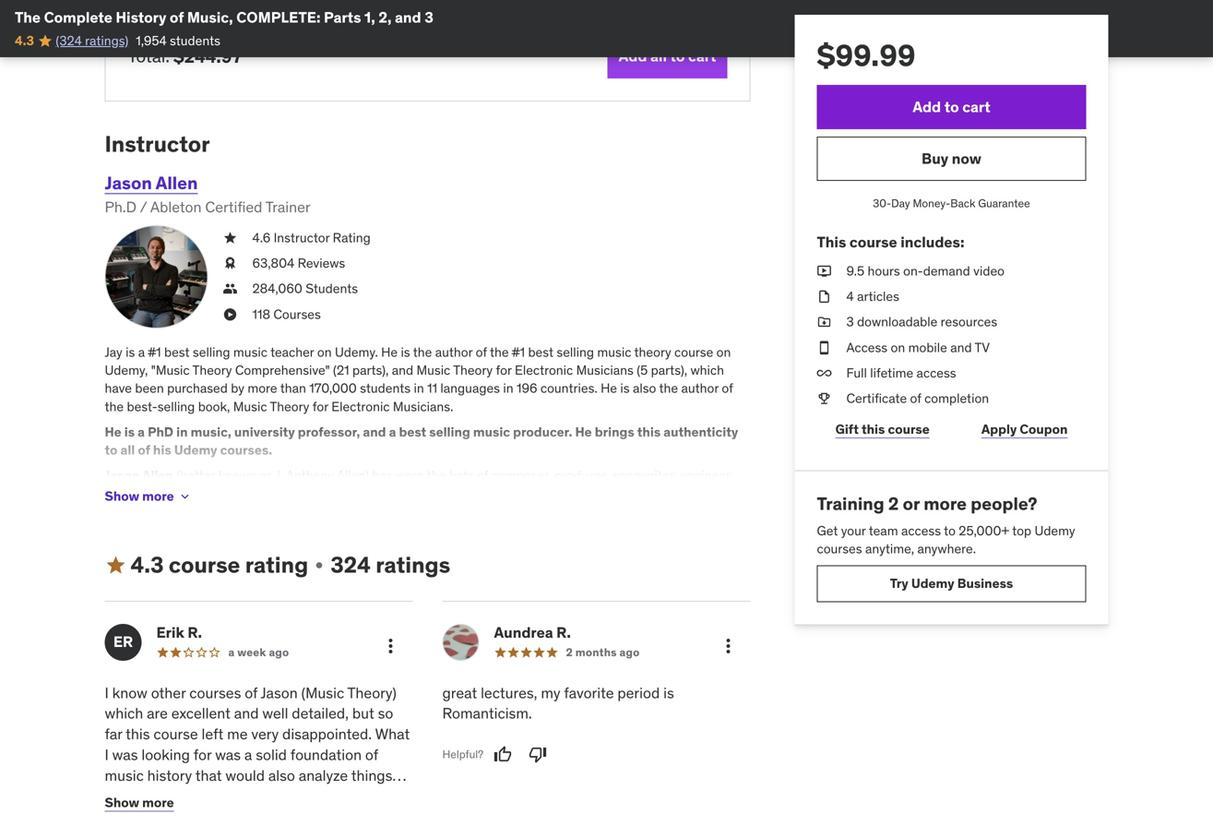 Task type: describe. For each thing, give the bounding box(es) containing it.
the down "have"
[[105, 398, 124, 415]]

j.
[[275, 467, 283, 484]]

composer,
[[492, 467, 552, 484]]

lifetime
[[871, 364, 914, 381]]

284,060
[[252, 280, 303, 297]]

hours
[[868, 263, 901, 279]]

course down film,
[[169, 551, 240, 579]]

try udemy business
[[890, 575, 1014, 592]]

1 vertical spatial author
[[682, 380, 719, 397]]

professor,
[[298, 424, 360, 440]]

disappointed.
[[282, 725, 372, 744]]

1 vertical spatial has
[[270, 539, 291, 556]]

of up 1,954 students
[[170, 8, 184, 27]]

this inside jay is a #1 best selling music teacher on udemy. he is the author of the #1 best selling music theory course on udemy, "music theory comprehensive" (21 parts), and music theory for electronic musicians (5 parts), which have been purchased by more than 170,000 students in 11 languages in 196 countries. he is also the author of the best-selling book, music theory for electronic musicians. he is a phd in music, university professor, and a best selling music producer. he brings this authenticity to all of his udemy courses.
[[638, 424, 661, 440]]

2 horizontal spatial artist,
[[363, 485, 396, 502]]

0 horizontal spatial he
[[105, 424, 121, 440]]

is down best-
[[124, 424, 135, 440]]

and down he is on the left
[[392, 362, 414, 378]]

certified
[[205, 198, 263, 217]]

xsmall image for 3
[[817, 313, 832, 331]]

vehicle
[[450, 557, 490, 574]]

mark review by aundrea r. as helpful image
[[494, 745, 512, 764]]

to inside jay is a #1 best selling music teacher on udemy. he is the author of the #1 best selling music theory course on udemy, "music theory comprehensive" (21 parts), and music theory for electronic musicians (5 parts), which have been purchased by more than 170,000 students in 11 languages in 196 countries. he is also the author of the best-selling book, music theory for electronic musicians. he is a phd in music, university professor, and a best selling music producer. he brings this authenticity to all of his udemy courses.
[[105, 442, 118, 458]]

2 #1 from the left
[[512, 344, 525, 360]]

course inside jay is a #1 best selling music teacher on udemy. he is the author of the #1 best selling music theory course on udemy, "music theory comprehensive" (21 parts), and music theory for electronic musicians (5 parts), which have been purchased by more than 170,000 students in 11 languages in 196 countries. he is also the author of the best-selling book, music theory for electronic musicians. he is a phd in music, university professor, and a best selling music producer. he brings this authenticity to all of his udemy courses.
[[675, 344, 714, 360]]

course down certificate of completion
[[888, 421, 930, 438]]

on down downloadable
[[891, 339, 906, 356]]

himself.
[[504, 539, 549, 556]]

0 horizontal spatial theory
[[192, 362, 232, 378]]

the right he is on the left
[[413, 344, 432, 360]]

money-
[[913, 196, 951, 210]]

day
[[892, 196, 911, 210]]

inventor,
[[463, 485, 512, 502]]

built,
[[353, 539, 382, 556]]

allen up designer,
[[142, 467, 173, 484]]

284,060 students
[[252, 280, 358, 297]]

more inside training 2 or more people? get your team access to 25,000+ top udemy courses anytime, anywhere.
[[924, 492, 967, 515]]

and inside i know other courses of jason (music theory) which are excellent and well detailed, but so far this course left me very disappointed. what i was looking for was a solid foundation of music history that would also analyze things from a musical perspective.
[[234, 704, 259, 723]]

music down languages on the top left
[[473, 424, 510, 440]]

have
[[105, 380, 132, 397]]

and right professor,
[[363, 424, 386, 440]]

1,954
[[136, 32, 167, 49]]

works
[[418, 503, 452, 520]]

udemy inside jay is a #1 best selling music teacher on udemy. he is the author of the #1 best selling music theory course on udemy, "music theory comprehensive" (21 parts), and music theory for electronic musicians (5 parts), which have been purchased by more than 170,000 students in 11 languages in 196 countries. he is also the author of the best-selling book, music theory for electronic musicians. he is a phd in music, university professor, and a best selling music producer. he brings this authenticity to all of his udemy courses.
[[174, 442, 217, 458]]

2 horizontal spatial theory
[[453, 362, 493, 378]]

2 parts), from the left
[[651, 362, 688, 378]]

allen up he's
[[588, 521, 617, 538]]

designer,
[[143, 485, 196, 502]]

is right vehicle
[[494, 557, 503, 574]]

ballet
[[565, 557, 598, 574]]

a down songwriter,
[[666, 485, 672, 502]]

analyze
[[299, 766, 348, 785]]

this inside i know other courses of jason (music theory) which are excellent and well detailed, but so far this course left me very disappointed. what i was looking for was a solid foundation of music history that would also analyze things from a musical perspective.
[[126, 725, 150, 744]]

and down project at the bottom left
[[235, 521, 256, 538]]

(better known as j. anthony allen) has worn the hats of composer, producer, songwriter, engineer, sound designer, dj, remix artist, multi-media artist, performer, inventor, and entrepreneur. allen is a versatile creator whose diverse project experience ranges from works written for the minnesota orchestra to pieces developed for film, tv, and radio. an innovator in the field of electronic performance, allen performs on a set of "glove" controllers, which he has designed, built, and programmed by himself. when he's not working as a solo artist, allen is a serial collaborator. his primary collaborative vehicle is the group ballet mech, for which allen is one of three producers.
[[105, 467, 736, 592]]

entrepreneur.
[[540, 485, 618, 502]]

access on mobile and tv
[[847, 339, 990, 356]]

purchased
[[167, 380, 228, 397]]

0 vertical spatial as
[[260, 467, 273, 484]]

producer,
[[555, 467, 609, 484]]

4.3 for 4.3
[[15, 32, 34, 49]]

allen up orchestra
[[621, 485, 650, 502]]

1 horizontal spatial instructor
[[274, 229, 330, 246]]

three
[[144, 576, 174, 592]]

producers.
[[177, 576, 239, 592]]

a left phd on the bottom of the page
[[138, 424, 145, 440]]

2 horizontal spatial he
[[601, 380, 617, 397]]

for down 170,000
[[313, 398, 328, 415]]

ranges
[[345, 503, 384, 520]]

and left tv
[[951, 339, 972, 356]]

4.6 instructor rating
[[252, 229, 371, 246]]

xsmall image for access
[[817, 339, 832, 357]]

buy now button
[[817, 137, 1087, 181]]

is down songwriter,
[[653, 485, 663, 502]]

for down working
[[639, 557, 655, 574]]

0 horizontal spatial best
[[164, 344, 190, 360]]

a down musicians.
[[389, 424, 396, 440]]

best-
[[127, 398, 158, 415]]

radio.
[[259, 521, 292, 538]]

xsmall image for 9.5 hours on-demand video
[[817, 262, 832, 280]]

mobile
[[909, 339, 948, 356]]

written
[[455, 503, 496, 520]]

university
[[234, 424, 295, 440]]

selling up purchased
[[193, 344, 230, 360]]

a up 'udemy,'
[[138, 344, 145, 360]]

rating
[[333, 229, 371, 246]]

xsmall image for certificate
[[817, 389, 832, 408]]

the left field
[[383, 521, 402, 538]]

is down musicians
[[621, 380, 630, 397]]

than
[[280, 380, 306, 397]]

engineer,
[[680, 467, 733, 484]]

programmed
[[410, 539, 484, 556]]

in inside (better known as j. anthony allen) has worn the hats of composer, producer, songwriter, engineer, sound designer, dj, remix artist, multi-media artist, performer, inventor, and entrepreneur. allen is a versatile creator whose diverse project experience ranges from works written for the minnesota orchestra to pieces developed for film, tv, and radio. an innovator in the field of electronic performance, allen performs on a set of "glove" controllers, which he has designed, built, and programmed by himself. when he's not working as a solo artist, allen is a serial collaborator. his primary collaborative vehicle is the group ballet mech, for which allen is one of three producers.
[[370, 521, 380, 538]]

selling down purchased
[[158, 398, 195, 415]]

by inside (better known as j. anthony allen) has worn the hats of composer, producer, songwriter, engineer, sound designer, dj, remix artist, multi-media artist, performer, inventor, and entrepreneur. allen is a versatile creator whose diverse project experience ranges from works written for the minnesota orchestra to pieces developed for film, tv, and radio. an innovator in the field of electronic performance, allen performs on a set of "glove" controllers, which he has designed, built, and programmed by himself. when he's not working as a solo artist, allen is a serial collaborator. his primary collaborative vehicle is the group ballet mech, for which allen is one of three producers.
[[487, 539, 501, 556]]

xsmall image for 4.6 instructor rating
[[223, 229, 238, 247]]

lectures,
[[481, 683, 538, 702]]

he
[[253, 539, 267, 556]]

gift
[[836, 421, 859, 438]]

that
[[195, 766, 222, 785]]

dj,
[[199, 485, 216, 502]]

a left "solo"
[[702, 539, 709, 556]]

a week ago
[[228, 645, 289, 659]]

producer.
[[513, 424, 573, 440]]

ago for period
[[620, 645, 640, 659]]

of up authenticity on the right bottom
[[722, 380, 733, 397]]

months
[[576, 645, 617, 659]]

0 horizontal spatial 3
[[425, 8, 434, 27]]

jason allen image
[[105, 225, 208, 329]]

add all to cart
[[619, 47, 717, 65]]

jason for jason allen ph.d / ableton certified trainer
[[105, 171, 152, 194]]

to inside (better known as j. anthony allen) has worn the hats of composer, producer, songwriter, engineer, sound designer, dj, remix artist, multi-media artist, performer, inventor, and entrepreneur. allen is a versatile creator whose diverse project experience ranges from works written for the minnesota orchestra to pieces developed for film, tv, and radio. an innovator in the field of electronic performance, allen performs on a set of "glove" controllers, which he has designed, built, and programmed by himself. when he's not working as a solo artist, allen is a serial collaborator. his primary collaborative vehicle is the group ballet mech, for which allen is one of three producers.
[[663, 503, 675, 520]]

on right theory
[[717, 344, 731, 360]]

allen up three
[[141, 557, 170, 574]]

xsmall image for 284,060
[[223, 280, 238, 298]]

for down 'inventor,' at bottom left
[[499, 503, 515, 520]]

from inside i know other courses of jason (music theory) which are excellent and well detailed, but so far this course left me very disappointed. what i was looking for was a solid foundation of music history that would also analyze things from a musical perspective.
[[105, 787, 136, 806]]

musicians
[[576, 362, 634, 378]]

is right jay
[[126, 344, 135, 360]]

music,
[[187, 8, 233, 27]]

add to cart button
[[817, 85, 1087, 129]]

to inside $99.99 add to cart
[[945, 97, 960, 116]]

courses inside training 2 or more people? get your team access to 25,000+ top udemy courses anytime, anywhere.
[[817, 540, 863, 557]]

2,
[[379, 8, 392, 27]]

people?
[[971, 492, 1038, 515]]

1 horizontal spatial as
[[686, 539, 699, 556]]

3 downloadable resources
[[847, 313, 998, 330]]

4.6
[[252, 229, 271, 246]]

1 i from the top
[[105, 683, 109, 702]]

my
[[541, 683, 561, 702]]

languages
[[441, 380, 500, 397]]

creator
[[105, 503, 146, 520]]

access
[[847, 339, 888, 356]]

2 show more button from the top
[[105, 784, 174, 821]]

of right one on the left bottom
[[129, 576, 141, 592]]

the up performance,
[[518, 503, 537, 520]]

erik
[[156, 623, 184, 642]]

perspective.
[[205, 787, 285, 806]]

of down full lifetime access
[[910, 390, 922, 407]]

course inside i know other courses of jason (music theory) which are excellent and well detailed, but so far this course left me very disappointed. what i was looking for was a solid foundation of music history that would also analyze things from a musical perspective.
[[154, 725, 198, 744]]

well
[[262, 704, 288, 723]]

what
[[375, 725, 410, 744]]

1 horizontal spatial best
[[399, 424, 427, 440]]

ph.d
[[105, 198, 137, 217]]

the up performer, on the bottom of the page
[[427, 467, 446, 484]]

2 horizontal spatial this
[[862, 421, 885, 438]]

aundrea
[[494, 623, 553, 642]]

1 horizontal spatial has
[[372, 467, 393, 484]]

and right '2,'
[[395, 8, 421, 27]]

comprehensive" (21
[[235, 362, 349, 378]]

musical
[[151, 787, 201, 806]]

63,804 reviews
[[252, 255, 345, 271]]

ratings)
[[85, 32, 129, 49]]

apply coupon button
[[963, 411, 1087, 448]]

2 horizontal spatial best
[[528, 344, 554, 360]]

me
[[227, 725, 248, 744]]

for up controllers,
[[168, 521, 184, 538]]

1 show more button from the top
[[105, 478, 193, 515]]

of up languages on the top left
[[476, 344, 487, 360]]

xsmall image down designed,
[[312, 558, 327, 573]]

is down controllers,
[[173, 557, 182, 574]]

of up things
[[365, 745, 378, 764]]

tv
[[975, 339, 990, 356]]

additional actions for review by erik r. image
[[380, 635, 402, 657]]

by inside jay is a #1 best selling music teacher on udemy. he is the author of the #1 best selling music theory course on udemy, "music theory comprehensive" (21 parts), and music theory for electronic musicians (5 parts), which have been purchased by more than 170,000 students in 11 languages in 196 countries. he is also the author of the best-selling book, music theory for electronic musicians. he is a phd in music, university professor, and a best selling music producer. he brings this authenticity to all of his udemy courses.
[[231, 380, 245, 397]]

complete
[[44, 8, 112, 27]]

very
[[251, 725, 279, 744]]

coupon
[[1020, 421, 1068, 438]]

the up languages on the top left
[[490, 344, 509, 360]]

jason for jason allen
[[105, 467, 140, 484]]

top
[[1013, 522, 1032, 539]]

a left the set
[[693, 521, 700, 538]]

i know other courses of jason (music theory) which are excellent and well detailed, but so far this course left me very disappointed. what i was looking for was a solid foundation of music history that would also analyze things from a musical perspective.
[[105, 683, 410, 806]]

additional actions for review by aundrea r. image
[[718, 635, 740, 657]]

now
[[952, 149, 982, 168]]

which down tv,
[[216, 539, 250, 556]]

63,804
[[252, 255, 295, 271]]

show more for 2nd show more button from the bottom
[[105, 488, 174, 504]]

brings
[[595, 424, 635, 440]]

(324
[[56, 32, 82, 49]]

courses.
[[220, 442, 272, 458]]

and up collaborative
[[385, 539, 407, 556]]

also inside jay is a #1 best selling music teacher on udemy. he is the author of the #1 best selling music theory course on udemy, "music theory comprehensive" (21 parts), and music theory for electronic musicians (5 parts), which have been purchased by more than 170,000 students in 11 languages in 196 countries. he is also the author of the best-selling book, music theory for electronic musicians. he is a phd in music, university professor, and a best selling music producer. he brings this authenticity to all of his udemy courses.
[[633, 380, 657, 397]]

on inside (better known as j. anthony allen) has worn the hats of composer, producer, songwriter, engineer, sound designer, dj, remix artist, multi-media artist, performer, inventor, and entrepreneur. allen is a versatile creator whose diverse project experience ranges from works written for the minnesota orchestra to pieces developed for film, tv, and radio. an innovator in the field of electronic performance, allen performs on a set of "glove" controllers, which he has designed, built, and programmed by himself. when he's not working as a solo artist, allen is a serial collaborator. his primary collaborative vehicle is the group ballet mech, for which allen is one of three producers.
[[676, 521, 690, 538]]

to inside training 2 or more people? get your team access to 25,000+ top udemy courses anytime, anywhere.
[[944, 522, 956, 539]]

selling down musicians.
[[429, 424, 470, 440]]



Task type: vqa. For each thing, say whether or not it's contained in the screenshot.
xsmall image for 4 articles
yes



Task type: locate. For each thing, give the bounding box(es) containing it.
electronic up in 196 countries.
[[515, 362, 573, 378]]

artist, down j.
[[254, 485, 287, 502]]

0 vertical spatial show more
[[105, 488, 174, 504]]

0 vertical spatial 3
[[425, 8, 434, 27]]

worn
[[396, 467, 424, 484]]

allen up ableton on the left top of the page
[[156, 171, 198, 194]]

students down the music,
[[170, 32, 221, 49]]

xsmall image for 4
[[817, 288, 832, 306]]

2 vertical spatial jason
[[261, 683, 298, 702]]

xsmall image for 63,804 reviews
[[223, 254, 238, 272]]

ableton
[[150, 198, 202, 217]]

theory up languages on the top left
[[453, 362, 493, 378]]

30-day money-back guarantee
[[873, 196, 1031, 210]]

1 show from the top
[[105, 488, 139, 504]]

1 vertical spatial 3
[[847, 313, 854, 330]]

book,
[[198, 398, 230, 415]]

1 horizontal spatial all
[[651, 47, 667, 65]]

30-
[[873, 196, 892, 210]]

1 horizontal spatial he
[[575, 424, 592, 440]]

courses up excellent
[[189, 683, 241, 702]]

all inside jay is a #1 best selling music teacher on udemy. he is the author of the #1 best selling music theory course on udemy, "music theory comprehensive" (21 parts), and music theory for electronic musicians (5 parts), which have been purchased by more than 170,000 students in 11 languages in 196 countries. he is also the author of the best-selling book, music theory for electronic musicians. he is a phd in music, university professor, and a best selling music producer. he brings this authenticity to all of his udemy courses.
[[120, 442, 135, 458]]

1 horizontal spatial author
[[682, 380, 719, 397]]

has
[[372, 467, 393, 484], [270, 539, 291, 556]]

udemy down music,
[[174, 442, 217, 458]]

$99.99
[[817, 37, 916, 74]]

students
[[170, 32, 221, 49], [360, 380, 411, 397]]

1 horizontal spatial courses
[[817, 540, 863, 557]]

for up languages on the top left
[[496, 362, 512, 378]]

film,
[[187, 521, 211, 538]]

0 vertical spatial courses
[[817, 540, 863, 557]]

1 horizontal spatial parts),
[[651, 362, 688, 378]]

course up hours
[[850, 232, 898, 251]]

video
[[974, 263, 1005, 279]]

best up in 196 countries.
[[528, 344, 554, 360]]

cart inside button
[[689, 47, 717, 65]]

2 months ago
[[566, 645, 640, 659]]

0 vertical spatial jason
[[105, 171, 152, 194]]

which down working
[[658, 557, 692, 574]]

pieces
[[678, 503, 716, 520]]

0 horizontal spatial courses
[[189, 683, 241, 702]]

parts
[[324, 8, 361, 27]]

jason
[[105, 171, 152, 194], [105, 467, 140, 484], [261, 683, 298, 702]]

theory up purchased
[[192, 362, 232, 378]]

looking
[[142, 745, 190, 764]]

collaborative
[[373, 557, 447, 574]]

3
[[425, 8, 434, 27], [847, 313, 854, 330]]

a up would on the left bottom of the page
[[244, 745, 252, 764]]

xsmall image
[[223, 280, 238, 298], [817, 288, 832, 306], [817, 313, 832, 331], [817, 339, 832, 357], [817, 389, 832, 408]]

0 vertical spatial show
[[105, 488, 139, 504]]

jason allen link
[[105, 171, 198, 194]]

0 horizontal spatial has
[[270, 539, 291, 556]]

also
[[633, 380, 657, 397], [268, 766, 295, 785]]

r. right erik
[[188, 623, 202, 642]]

0 vertical spatial also
[[633, 380, 657, 397]]

ago right week
[[269, 645, 289, 659]]

xsmall image
[[223, 229, 238, 247], [223, 254, 238, 272], [817, 262, 832, 280], [223, 305, 238, 323], [817, 364, 832, 382], [178, 489, 193, 504], [312, 558, 327, 573]]

has down radio.
[[270, 539, 291, 556]]

jason up sound
[[105, 467, 140, 484]]

add inside button
[[619, 47, 647, 65]]

0 vertical spatial author
[[435, 344, 473, 360]]

also down (5 on the right of the page
[[633, 380, 657, 397]]

far
[[105, 725, 122, 744]]

udemy inside "link"
[[912, 575, 955, 592]]

1,954 students
[[136, 32, 221, 49]]

1 vertical spatial music
[[233, 398, 267, 415]]

electronic down 170,000
[[332, 398, 390, 415]]

xsmall image down certified
[[223, 229, 238, 247]]

music,
[[191, 424, 231, 440]]

2 ago from the left
[[620, 645, 640, 659]]

0 horizontal spatial instructor
[[105, 130, 210, 158]]

1 horizontal spatial 3
[[847, 313, 854, 330]]

is
[[126, 344, 135, 360], [621, 380, 630, 397], [124, 424, 135, 440], [653, 485, 663, 502], [173, 557, 182, 574], [494, 557, 503, 574], [727, 557, 736, 574], [664, 683, 674, 702]]

1 vertical spatial 2
[[566, 645, 573, 659]]

selling up musicians
[[557, 344, 594, 360]]

0 horizontal spatial 4.3
[[15, 32, 34, 49]]

2 i from the top
[[105, 745, 109, 764]]

romanticism.
[[443, 704, 532, 723]]

1 vertical spatial instructor
[[274, 229, 330, 246]]

1 vertical spatial add
[[913, 97, 942, 116]]

udemy,
[[105, 362, 148, 378]]

as left "solo"
[[686, 539, 699, 556]]

1 horizontal spatial electronic
[[515, 362, 573, 378]]

1 horizontal spatial by
[[487, 539, 501, 556]]

author
[[435, 344, 473, 360], [682, 380, 719, 397]]

on left udemy.
[[317, 344, 332, 360]]

this right far
[[126, 725, 150, 744]]

#1 up "music
[[148, 344, 161, 360]]

hats
[[449, 467, 474, 484]]

the down himself.
[[506, 557, 525, 574]]

students
[[306, 280, 358, 297]]

allen)
[[337, 467, 369, 484]]

music inside i know other courses of jason (music theory) which are excellent and well detailed, but so far this course left me very disappointed. what i was looking for was a solid foundation of music history that would also analyze things from a musical perspective.
[[105, 766, 144, 785]]

as left j.
[[260, 467, 273, 484]]

has left worn
[[372, 467, 393, 484]]

which up authenticity on the right bottom
[[691, 362, 724, 378]]

which inside jay is a #1 best selling music teacher on udemy. he is the author of the #1 best selling music theory course on udemy, "music theory comprehensive" (21 parts), and music theory for electronic musicians (5 parts), which have been purchased by more than 170,000 students in 11 languages in 196 countries. he is also the author of the best-selling book, music theory for electronic musicians. he is a phd in music, university professor, and a best selling music producer. he brings this authenticity to all of his udemy courses.
[[691, 362, 724, 378]]

1 horizontal spatial udemy
[[912, 575, 955, 592]]

0 horizontal spatial author
[[435, 344, 473, 360]]

1 vertical spatial jason
[[105, 467, 140, 484]]

which inside i know other courses of jason (music theory) which are excellent and well detailed, but so far this course left me very disappointed. what i was looking for was a solid foundation of music history that would also analyze things from a musical perspective.
[[105, 704, 143, 723]]

courses down get
[[817, 540, 863, 557]]

1 horizontal spatial theory
[[270, 398, 310, 415]]

more down history
[[142, 794, 174, 811]]

allen inside jason allen ph.d / ableton certified trainer
[[156, 171, 198, 194]]

full
[[847, 364, 867, 381]]

the down theory
[[659, 380, 678, 397]]

2 r. from the left
[[557, 623, 571, 642]]

would
[[226, 766, 265, 785]]

from inside (better known as j. anthony allen) has worn the hats of composer, producer, songwriter, engineer, sound designer, dj, remix artist, multi-media artist, performer, inventor, and entrepreneur. allen is a versatile creator whose diverse project experience ranges from works written for the minnesota orchestra to pieces developed for film, tv, and radio. an innovator in the field of electronic performance, allen performs on a set of "glove" controllers, which he has designed, built, and programmed by himself. when he's not working as a solo artist, allen is a serial collaborator. his primary collaborative vehicle is the group ballet mech, for which allen is one of three producers.
[[387, 503, 415, 520]]

and down composer, in the left of the page
[[516, 485, 537, 502]]

a left week
[[228, 645, 235, 659]]

and up me
[[234, 704, 259, 723]]

of down week
[[245, 683, 258, 702]]

1 vertical spatial access
[[902, 522, 941, 539]]

0 horizontal spatial ago
[[269, 645, 289, 659]]

0 vertical spatial from
[[387, 503, 415, 520]]

0 horizontal spatial cart
[[689, 47, 717, 65]]

0 vertical spatial cart
[[689, 47, 717, 65]]

his
[[304, 557, 323, 574]]

a
[[138, 344, 145, 360], [138, 424, 145, 440], [389, 424, 396, 440], [666, 485, 672, 502], [693, 521, 700, 538], [702, 539, 709, 556], [185, 557, 192, 574], [228, 645, 235, 659], [244, 745, 252, 764], [139, 787, 147, 806]]

0 vertical spatial has
[[372, 467, 393, 484]]

r. for aundrea r.
[[557, 623, 571, 642]]

1 ago from the left
[[269, 645, 289, 659]]

artist, down "glove"
[[105, 557, 138, 574]]

0 horizontal spatial #1
[[148, 344, 161, 360]]

detailed,
[[292, 704, 349, 723]]

1 vertical spatial students
[[360, 380, 411, 397]]

music up musicians
[[597, 344, 632, 360]]

show more inside show more button
[[105, 488, 174, 504]]

1 horizontal spatial in
[[370, 521, 380, 538]]

courses
[[817, 540, 863, 557], [189, 683, 241, 702]]

2 vertical spatial in
[[370, 521, 380, 538]]

170,000
[[309, 380, 357, 397]]

1 horizontal spatial from
[[387, 503, 415, 520]]

best up "music
[[164, 344, 190, 360]]

1 vertical spatial 4.3
[[131, 551, 164, 579]]

total:
[[128, 45, 170, 67]]

0 horizontal spatial by
[[231, 380, 245, 397]]

0 vertical spatial add
[[619, 47, 647, 65]]

he left brings
[[575, 424, 592, 440]]

2 show from the top
[[105, 794, 139, 811]]

#1 up in 196 countries.
[[512, 344, 525, 360]]

complete:
[[236, 8, 321, 27]]

completion
[[925, 390, 990, 407]]

this course includes:
[[817, 232, 965, 251]]

0 vertical spatial electronic
[[515, 362, 573, 378]]

more down the jason allen
[[142, 488, 174, 504]]

also inside i know other courses of jason (music theory) which are excellent and well detailed, but so far this course left me very disappointed. what i was looking for was a solid foundation of music history that would also analyze things from a musical perspective.
[[268, 766, 295, 785]]

are
[[147, 704, 168, 723]]

from left musical at bottom
[[105, 787, 136, 806]]

cart inside $99.99 add to cart
[[963, 97, 991, 116]]

xsmall image left full on the right of the page
[[817, 364, 832, 382]]

1 vertical spatial electronic
[[332, 398, 390, 415]]

of up 'inventor,' at bottom left
[[477, 467, 489, 484]]

1 horizontal spatial music
[[417, 362, 451, 378]]

0 vertical spatial students
[[170, 32, 221, 49]]

training 2 or more people? get your team access to 25,000+ top udemy courses anytime, anywhere.
[[817, 492, 1076, 557]]

music up 11
[[417, 362, 451, 378]]

1 horizontal spatial #1
[[512, 344, 525, 360]]

which down know
[[105, 704, 143, 723]]

1 horizontal spatial 4.3
[[131, 551, 164, 579]]

ago right months
[[620, 645, 640, 659]]

udemy inside training 2 or more people? get your team access to 25,000+ top udemy courses anytime, anywhere.
[[1035, 522, 1076, 539]]

show down the jason allen
[[105, 488, 139, 504]]

(5
[[637, 362, 648, 378]]

of down works
[[433, 521, 445, 538]]

the complete history of music, complete: parts 1, 2, and 3
[[15, 8, 434, 27]]

aundrea r.
[[494, 623, 571, 642]]

rating
[[245, 551, 308, 579]]

working
[[637, 539, 683, 556]]

is inside great lectures, my favorite period is romanticism.
[[664, 683, 674, 702]]

is right the period
[[664, 683, 674, 702]]

1 vertical spatial show more
[[105, 794, 174, 811]]

course up looking
[[154, 725, 198, 744]]

a down controllers,
[[185, 557, 192, 574]]

certificate
[[847, 390, 907, 407]]

0 horizontal spatial as
[[260, 467, 273, 484]]

all inside button
[[651, 47, 667, 65]]

instructor
[[105, 130, 210, 158], [274, 229, 330, 246]]

xsmall image for 118 courses
[[223, 305, 238, 323]]

students inside jay is a #1 best selling music teacher on udemy. he is the author of the #1 best selling music theory course on udemy, "music theory comprehensive" (21 parts), and music theory for electronic musicians (5 parts), which have been purchased by more than 170,000 students in 11 languages in 196 countries. he is also the author of the best-selling book, music theory for electronic musicians. he is a phd in music, university professor, and a best selling music producer. he brings this authenticity to all of his udemy courses.
[[360, 380, 411, 397]]

0 vertical spatial show more button
[[105, 478, 193, 515]]

r. for erik r.
[[188, 623, 202, 642]]

1 vertical spatial udemy
[[1035, 522, 1076, 539]]

full lifetime access
[[847, 364, 957, 381]]

2 show more from the top
[[105, 794, 174, 811]]

1 was from the left
[[112, 745, 138, 764]]

0 horizontal spatial r.
[[188, 623, 202, 642]]

not
[[614, 539, 634, 556]]

from up field
[[387, 503, 415, 520]]

best
[[164, 344, 190, 360], [528, 344, 554, 360], [399, 424, 427, 440]]

theory down than
[[270, 398, 310, 415]]

author up authenticity on the right bottom
[[682, 380, 719, 397]]

0 vertical spatial music
[[417, 362, 451, 378]]

$99.99 add to cart
[[817, 37, 991, 116]]

1 horizontal spatial also
[[633, 380, 657, 397]]

show more button
[[105, 478, 193, 515], [105, 784, 174, 821]]

authenticity
[[664, 424, 739, 440]]

foundation
[[291, 745, 362, 764]]

developed
[[105, 521, 165, 538]]

1 vertical spatial show
[[105, 794, 139, 811]]

0 vertical spatial all
[[651, 47, 667, 65]]

teacher
[[270, 344, 314, 360]]

phd
[[148, 424, 174, 440]]

for inside i know other courses of jason (music theory) which are excellent and well detailed, but so far this course left me very disappointed. what i was looking for was a solid foundation of music history that would also analyze things from a musical perspective.
[[194, 745, 212, 764]]

0 horizontal spatial artist,
[[105, 557, 138, 574]]

in right phd on the bottom of the page
[[176, 424, 188, 440]]

0 horizontal spatial 2
[[566, 645, 573, 659]]

0 vertical spatial in
[[414, 380, 424, 397]]

course right theory
[[675, 344, 714, 360]]

0 horizontal spatial all
[[120, 442, 135, 458]]

0 vertical spatial 2
[[889, 492, 899, 515]]

performs
[[620, 521, 673, 538]]

4
[[847, 288, 854, 305]]

1 #1 from the left
[[148, 344, 161, 360]]

show more
[[105, 488, 174, 504], [105, 794, 174, 811]]

primary
[[326, 557, 370, 574]]

1 vertical spatial also
[[268, 766, 295, 785]]

0 vertical spatial i
[[105, 683, 109, 702]]

3 right '2,'
[[425, 8, 434, 27]]

324 ratings
[[331, 551, 451, 579]]

great
[[443, 683, 477, 702]]

0 horizontal spatial parts),
[[353, 362, 389, 378]]

course
[[850, 232, 898, 251], [675, 344, 714, 360], [888, 421, 930, 438], [169, 551, 240, 579], [154, 725, 198, 744]]

1 r. from the left
[[188, 623, 202, 642]]

but
[[352, 704, 374, 723]]

this right 'gift'
[[862, 421, 885, 438]]

is down "solo"
[[727, 557, 736, 574]]

jason inside jason allen ph.d / ableton certified trainer
[[105, 171, 152, 194]]

for up the that in the bottom of the page
[[194, 745, 212, 764]]

access down "mobile"
[[917, 364, 957, 381]]

0 horizontal spatial add
[[619, 47, 647, 65]]

songwriter,
[[612, 467, 677, 484]]

0 horizontal spatial students
[[170, 32, 221, 49]]

cart for add
[[689, 47, 717, 65]]

1 vertical spatial from
[[105, 787, 136, 806]]

0 horizontal spatial in
[[176, 424, 188, 440]]

1 parts), from the left
[[353, 362, 389, 378]]

music down 118
[[233, 344, 268, 360]]

author up languages on the top left
[[435, 344, 473, 360]]

0 vertical spatial udemy
[[174, 442, 217, 458]]

buy now
[[922, 149, 982, 168]]

music down far
[[105, 766, 144, 785]]

xsmall image inside show more button
[[178, 489, 193, 504]]

access inside training 2 or more people? get your team access to 25,000+ top udemy courses anytime, anywhere.
[[902, 522, 941, 539]]

your
[[841, 522, 866, 539]]

he's
[[588, 539, 611, 556]]

xsmall image left the 63,804
[[223, 254, 238, 272]]

4.3 for 4.3 course rating
[[131, 551, 164, 579]]

allen down "solo"
[[695, 557, 724, 574]]

cart for $99.99
[[963, 97, 991, 116]]

by down the electronic
[[487, 539, 501, 556]]

0 vertical spatial access
[[917, 364, 957, 381]]

team
[[869, 522, 899, 539]]

to inside add all to cart button
[[671, 47, 685, 65]]

udemy
[[174, 442, 217, 458], [1035, 522, 1076, 539], [912, 575, 955, 592]]

medium image
[[105, 554, 127, 576]]

0 horizontal spatial music
[[233, 398, 267, 415]]

students down he is on the left
[[360, 380, 411, 397]]

1 horizontal spatial add
[[913, 97, 942, 116]]

1 vertical spatial cart
[[963, 97, 991, 116]]

0 horizontal spatial this
[[126, 725, 150, 744]]

this right brings
[[638, 424, 661, 440]]

324
[[331, 551, 371, 579]]

118
[[252, 306, 270, 322]]

electronic
[[515, 362, 573, 378], [332, 398, 390, 415]]

udemy right top
[[1035, 522, 1076, 539]]

access down or
[[902, 522, 941, 539]]

jason inside i know other courses of jason (music theory) which are excellent and well detailed, but so far this course left me very disappointed. what i was looking for was a solid foundation of music history that would also analyze things from a musical perspective.
[[261, 683, 298, 702]]

of right the set
[[724, 521, 736, 538]]

includes:
[[901, 232, 965, 251]]

0 horizontal spatial was
[[112, 745, 138, 764]]

xsmall image left 118
[[223, 305, 238, 323]]

1 show more from the top
[[105, 488, 174, 504]]

2 was from the left
[[215, 745, 241, 764]]

courses inside i know other courses of jason (music theory) which are excellent and well detailed, but so far this course left me very disappointed. what i was looking for was a solid foundation of music history that would also analyze things from a musical perspective.
[[189, 683, 241, 702]]

9.5
[[847, 263, 865, 279]]

in left 11
[[414, 380, 424, 397]]

show more for first show more button from the bottom
[[105, 794, 174, 811]]

so
[[378, 704, 393, 723]]

theory
[[635, 344, 672, 360]]

xsmall image down this
[[817, 262, 832, 280]]

1 vertical spatial all
[[120, 442, 135, 458]]

ago for of
[[269, 645, 289, 659]]

1 horizontal spatial artist,
[[254, 485, 287, 502]]

of left his
[[138, 442, 150, 458]]

xsmall image for full lifetime access
[[817, 364, 832, 382]]

2 inside training 2 or more people? get your team access to 25,000+ top udemy courses anytime, anywhere.
[[889, 492, 899, 515]]

2 horizontal spatial udemy
[[1035, 522, 1076, 539]]

multi-
[[290, 485, 325, 502]]

serial
[[195, 557, 226, 574]]

demand
[[924, 263, 971, 279]]

1 horizontal spatial this
[[638, 424, 661, 440]]

2 horizontal spatial in
[[414, 380, 424, 397]]

0 vertical spatial by
[[231, 380, 245, 397]]

1 horizontal spatial ago
[[620, 645, 640, 659]]

period
[[618, 683, 660, 702]]

1 vertical spatial courses
[[189, 683, 241, 702]]

media
[[325, 485, 360, 502]]

a left musical at bottom
[[139, 787, 147, 806]]

more inside jay is a #1 best selling music teacher on udemy. he is the author of the #1 best selling music theory course on udemy, "music theory comprehensive" (21 parts), and music theory for electronic musicians (5 parts), which have been purchased by more than 170,000 students in 11 languages in 196 countries. he is also the author of the best-selling book, music theory for electronic musicians. he is a phd in music, university professor, and a best selling music producer. he brings this authenticity to all of his udemy courses.
[[248, 380, 277, 397]]

add inside $99.99 add to cart
[[913, 97, 942, 116]]

mark review by aundrea r. as unhelpful image
[[529, 745, 547, 764]]



